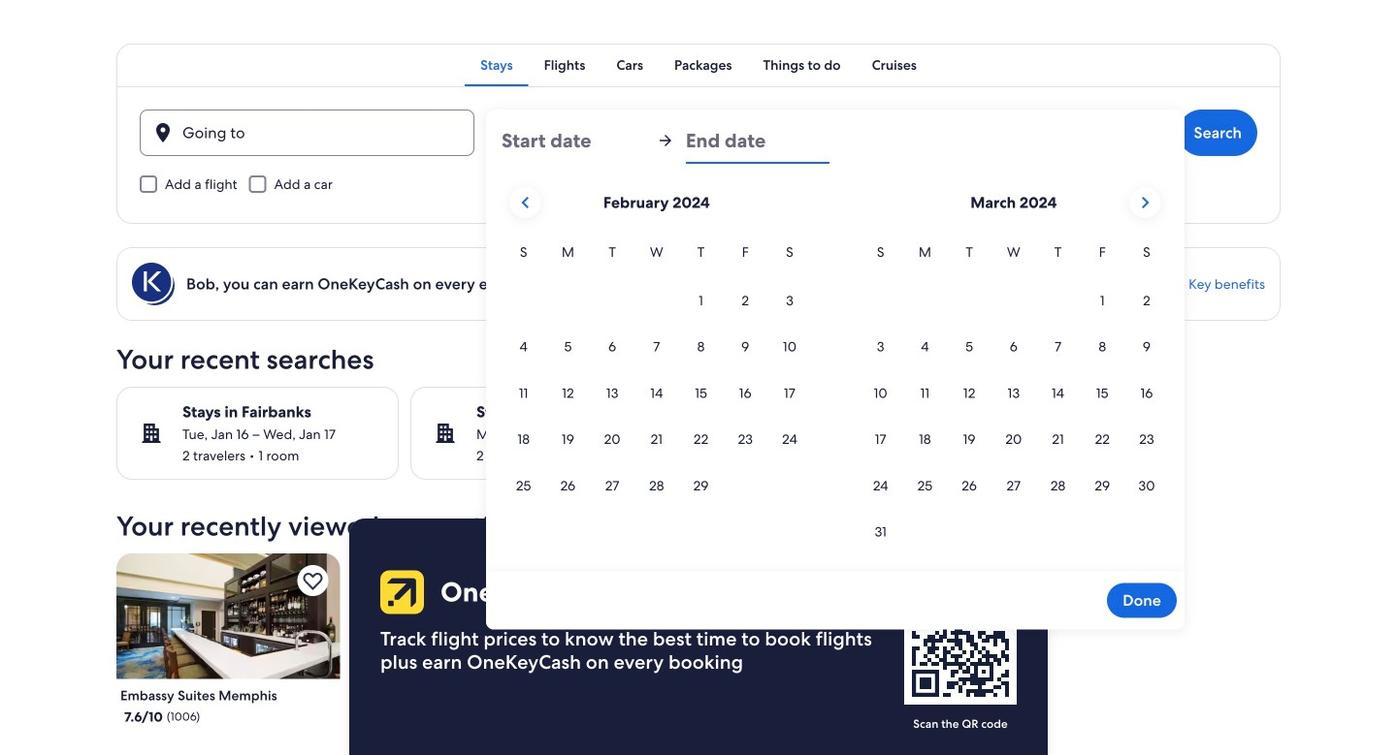 Task type: locate. For each thing, give the bounding box(es) containing it.
stays image
[[140, 422, 163, 445], [434, 422, 457, 445]]

application
[[502, 180, 1169, 556]]

february 2024 element
[[502, 242, 812, 510]]

tab list
[[116, 44, 1281, 86]]

2 stays image from the left
[[434, 422, 457, 445]]

one key blue tier image
[[132, 263, 175, 306]]

bar (on property) image
[[116, 554, 340, 680]]

directional image
[[657, 132, 674, 149]]

1 horizontal spatial stays image
[[434, 422, 457, 445]]

1 stays image from the left
[[140, 422, 163, 445]]

0 horizontal spatial stays image
[[140, 422, 163, 445]]

Save Embassy Suites Memphis to a trip checkbox
[[297, 566, 328, 597]]

qr code image
[[904, 593, 1017, 706]]



Task type: describe. For each thing, give the bounding box(es) containing it.
expedia logo image
[[377, 571, 424, 615]]

march 2024 element
[[859, 242, 1169, 556]]

next month image
[[1134, 191, 1157, 214]]

previous month image
[[514, 191, 537, 214]]



Task type: vqa. For each thing, say whether or not it's contained in the screenshot.
the "Next month" image
yes



